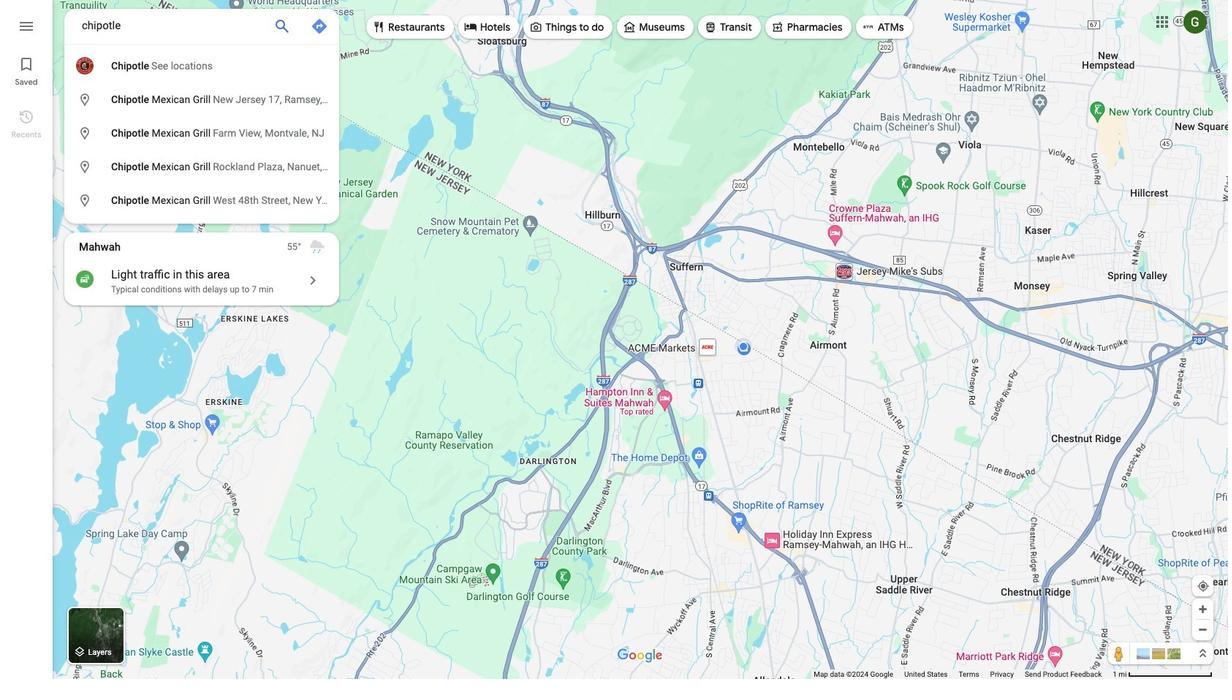Task type: describe. For each thing, give the bounding box(es) containing it.
Search Google Maps field
[[64, 9, 339, 48]]

mahwah region
[[64, 232, 339, 306]]

5 cell from the top
[[64, 189, 354, 213]]

from your device image
[[1197, 580, 1210, 593]]

show street view coverage image
[[1108, 643, 1130, 664]]

2 cell from the top
[[64, 88, 338, 112]]

suggestions grid
[[64, 44, 354, 224]]



Task type: vqa. For each thing, say whether or not it's contained in the screenshot.
3rd "cell" from the bottom of the Suggestions "grid"
yes



Task type: locate. For each thing, give the bounding box(es) containing it.
menu image
[[18, 18, 35, 35]]

light rain showers image
[[308, 238, 326, 256]]

none field inside search google maps field
[[82, 17, 262, 34]]

none search field inside google maps element
[[64, 9, 354, 224]]

1 cell from the top
[[64, 54, 330, 78]]

None field
[[82, 17, 262, 34]]

mahwah weather group
[[287, 232, 339, 262]]

zoom out image
[[1197, 624, 1208, 635]]

list
[[0, 0, 53, 679]]

3 cell from the top
[[64, 121, 330, 145]]

4 cell from the top
[[64, 155, 338, 179]]

cell
[[64, 54, 330, 78], [64, 88, 338, 112], [64, 121, 330, 145], [64, 155, 338, 179], [64, 189, 354, 213]]

google account: gary orlando  
(orlandogary85@gmail.com) image
[[1184, 10, 1207, 33]]

None search field
[[64, 9, 354, 224]]

zoom in image
[[1197, 604, 1208, 615]]

google maps element
[[0, 0, 1228, 679]]



